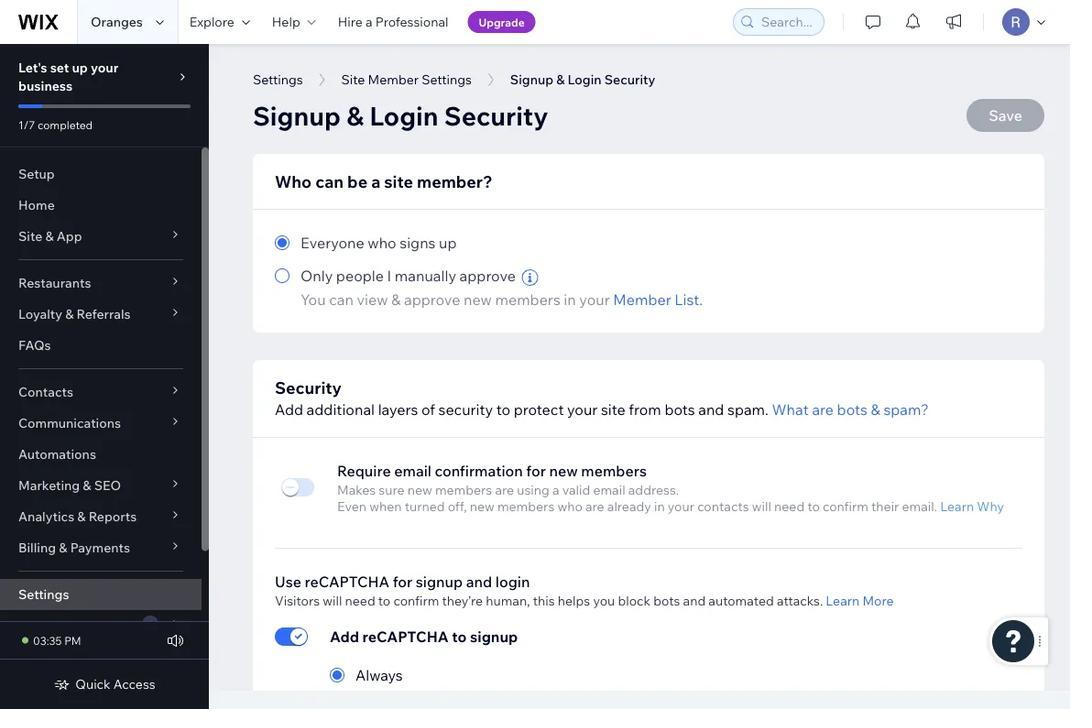 Task type: describe. For each thing, give the bounding box(es) containing it.
analytics & reports button
[[0, 501, 202, 533]]

hire a professional
[[338, 14, 449, 30]]

visitors
[[275, 593, 320, 609]]

learn more link
[[826, 593, 894, 610]]

2 vertical spatial and
[[683, 593, 706, 609]]

to inside use recaptcha for signup and login visitors will need to confirm they're human, this helps you block bots and automated attacks. learn more
[[378, 593, 391, 609]]

what
[[772, 401, 809, 419]]

confirmation
[[435, 462, 523, 480]]

new right off,
[[470, 499, 495, 515]]

need inside require email confirmation for new members makes sure new members are using a valid email address. even when turned off, new members who are already in your contacts will need to confirm their email. learn why
[[775, 499, 805, 515]]

view
[[357, 291, 388, 309]]

of
[[422, 401, 435, 419]]

loyalty
[[18, 306, 62, 322]]

1/7 completed
[[18, 118, 93, 132]]

billing & payments
[[18, 540, 130, 556]]

require email confirmation for new members makes sure new members are using a valid email address. even when turned off, new members who are already in your contacts will need to confirm their email. learn why
[[337, 462, 1005, 515]]

pm
[[64, 634, 81, 648]]

they're
[[442, 593, 483, 609]]

use
[[275, 573, 301, 591]]

new down only people i manually approve
[[464, 291, 492, 309]]

why
[[977, 499, 1005, 515]]

you can view & approve new members in your member list.
[[301, 291, 703, 309]]

& for marketing & seo "popup button"
[[83, 478, 91, 494]]

require
[[337, 462, 391, 480]]

quick access button
[[53, 676, 156, 693]]

email.
[[902, 499, 938, 515]]

signup for for
[[416, 573, 463, 591]]

explore
[[190, 14, 234, 30]]

signup & login security inside button
[[510, 71, 656, 88]]

security inside security add additional layers of security to protect your site from bots and spam. what are bots & spam?
[[275, 377, 342, 398]]

valid
[[563, 482, 591, 498]]

completed
[[38, 118, 93, 132]]

new up valid on the bottom of the page
[[549, 462, 578, 480]]

i
[[387, 267, 392, 285]]

up inside let's set up your business
[[72, 60, 88, 76]]

0 horizontal spatial login
[[370, 99, 439, 132]]

off,
[[448, 499, 467, 515]]

who
[[275, 171, 312, 192]]

marketing
[[18, 478, 80, 494]]

your inside security add additional layers of security to protect your site from bots and spam. what are bots & spam?
[[567, 401, 598, 419]]

turned
[[405, 499, 445, 515]]

help
[[272, 14, 300, 30]]

help button
[[261, 0, 327, 44]]

can for you
[[329, 291, 354, 309]]

1 vertical spatial email
[[593, 482, 626, 498]]

even
[[337, 499, 367, 515]]

& for billing & payments popup button
[[59, 540, 67, 556]]

1 vertical spatial member
[[613, 291, 672, 309]]

your inside let's set up your business
[[91, 60, 118, 76]]

additional
[[307, 401, 375, 419]]

professional
[[375, 14, 449, 30]]

Search... field
[[756, 9, 819, 35]]

login inside button
[[568, 71, 602, 88]]

access
[[113, 676, 156, 692]]

human,
[[486, 593, 530, 609]]

set
[[50, 60, 69, 76]]

spam.
[[728, 401, 769, 419]]

will inside require email confirmation for new members makes sure new members are using a valid email address. even when turned off, new members who are already in your contacts will need to confirm their email. learn why
[[752, 499, 772, 515]]

0 vertical spatial email
[[394, 462, 432, 480]]

settings link
[[0, 579, 202, 610]]

be
[[347, 171, 368, 192]]

login
[[496, 573, 530, 591]]

faqs link
[[0, 330, 202, 361]]

faqs
[[18, 337, 51, 353]]

payments
[[70, 540, 130, 556]]

signup for to
[[470, 628, 518, 646]]

attacks.
[[777, 593, 823, 609]]

billing & payments button
[[0, 533, 202, 564]]

0 horizontal spatial are
[[495, 482, 514, 498]]

0 vertical spatial site
[[384, 171, 413, 192]]

03:35
[[33, 634, 62, 648]]

signup inside button
[[510, 71, 554, 88]]

settings for settings link
[[18, 587, 69, 603]]

signup & login security button
[[501, 66, 665, 93]]

home link
[[0, 190, 202, 221]]

apps
[[18, 618, 50, 634]]

site for site member settings
[[342, 71, 365, 88]]

let's set up your business
[[18, 60, 118, 94]]

site member settings
[[342, 71, 472, 88]]

from
[[629, 401, 662, 419]]

& for analytics & reports dropdown button
[[77, 509, 86, 525]]

who inside require email confirmation for new members makes sure new members are using a valid email address. even when turned off, new members who are already in your contacts will need to confirm their email. learn why
[[558, 499, 583, 515]]

site & app
[[18, 228, 82, 244]]

seo
[[94, 478, 121, 494]]

recaptcha for add
[[363, 628, 449, 646]]

spam?
[[884, 401, 929, 419]]

more
[[863, 593, 894, 609]]

setup
[[18, 166, 55, 182]]

helps
[[558, 593, 591, 609]]

analytics & reports
[[18, 509, 137, 525]]

0 horizontal spatial who
[[368, 234, 397, 252]]

home
[[18, 197, 55, 213]]

already
[[608, 499, 652, 515]]

you
[[593, 593, 615, 609]]

2 vertical spatial are
[[586, 499, 605, 515]]

1/7
[[18, 118, 35, 132]]

everyone
[[301, 234, 365, 252]]

only
[[301, 267, 333, 285]]

sidebar element
[[0, 44, 209, 709]]

are inside security add additional layers of security to protect your site from bots and spam. what are bots & spam?
[[812, 401, 834, 419]]

setup link
[[0, 159, 202, 190]]

contacts
[[18, 384, 73, 400]]

1 horizontal spatial up
[[439, 234, 457, 252]]

what are bots & spam? link
[[772, 399, 929, 421]]

who can be a site member?
[[275, 171, 493, 192]]



Task type: vqa. For each thing, say whether or not it's contained in the screenshot.
the right Site
yes



Task type: locate. For each thing, give the bounding box(es) containing it.
1 horizontal spatial security
[[444, 99, 548, 132]]

settings inside button
[[253, 71, 303, 88]]

0 vertical spatial signup & login security
[[510, 71, 656, 88]]

1 vertical spatial can
[[329, 291, 354, 309]]

add inside security add additional layers of security to protect your site from bots and spam. what are bots & spam?
[[275, 401, 303, 419]]

1 horizontal spatial signup
[[470, 628, 518, 646]]

1 vertical spatial recaptcha
[[363, 628, 449, 646]]

and up they're
[[466, 573, 492, 591]]

to inside security add additional layers of security to protect your site from bots and spam. what are bots & spam?
[[497, 401, 511, 419]]

1 vertical spatial confirm
[[394, 593, 439, 609]]

to
[[497, 401, 511, 419], [808, 499, 820, 515], [378, 593, 391, 609], [452, 628, 467, 646]]

1 horizontal spatial login
[[568, 71, 602, 88]]

0 vertical spatial for
[[526, 462, 546, 480]]

for up "add recaptcha to signup"
[[393, 573, 413, 591]]

add up always
[[330, 628, 359, 646]]

and left spam.
[[699, 401, 725, 419]]

1 vertical spatial in
[[654, 499, 665, 515]]

bots left spam?
[[837, 401, 868, 419]]

email up sure
[[394, 462, 432, 480]]

0 vertical spatial and
[[699, 401, 725, 419]]

0 horizontal spatial add
[[275, 401, 303, 419]]

site right be
[[384, 171, 413, 192]]

0 horizontal spatial confirm
[[394, 593, 439, 609]]

1 horizontal spatial add
[[330, 628, 359, 646]]

who down valid on the bottom of the page
[[558, 499, 583, 515]]

a right be
[[371, 171, 381, 192]]

recaptcha
[[305, 573, 390, 591], [363, 628, 449, 646]]

0 vertical spatial are
[[812, 401, 834, 419]]

site & app button
[[0, 221, 202, 252]]

member?
[[417, 171, 493, 192]]

1 horizontal spatial signup
[[510, 71, 554, 88]]

confirm
[[823, 499, 869, 515], [394, 593, 439, 609]]

settings down help in the left of the page
[[253, 71, 303, 88]]

will inside use recaptcha for signup and login visitors will need to confirm they're human, this helps you block bots and automated attacks. learn more
[[323, 593, 342, 609]]

bots
[[665, 401, 695, 419], [837, 401, 868, 419], [654, 593, 681, 609]]

settings up apps
[[18, 587, 69, 603]]

settings inside sidebar element
[[18, 587, 69, 603]]

signup up they're
[[416, 573, 463, 591]]

recaptcha up visitors
[[305, 573, 390, 591]]

oranges
[[91, 14, 143, 30]]

referrals
[[77, 306, 131, 322]]

using
[[517, 482, 550, 498]]

a right hire
[[366, 14, 373, 30]]

0 horizontal spatial need
[[345, 593, 376, 609]]

confirm inside require email confirmation for new members makes sure new members are using a valid email address. even when turned off, new members who are already in your contacts will need to confirm their email. learn why
[[823, 499, 869, 515]]

2 horizontal spatial security
[[605, 71, 656, 88]]

protect
[[514, 401, 564, 419]]

settings for settings button
[[253, 71, 303, 88]]

1 vertical spatial login
[[370, 99, 439, 132]]

add left additional
[[275, 401, 303, 419]]

a inside require email confirmation for new members makes sure new members are using a valid email address. even when turned off, new members who are already in your contacts will need to confirm their email. learn why
[[553, 482, 560, 498]]

0 vertical spatial recaptcha
[[305, 573, 390, 591]]

will right visitors
[[323, 593, 342, 609]]

03:35 pm
[[33, 634, 81, 648]]

up right set
[[72, 60, 88, 76]]

for
[[526, 462, 546, 480], [393, 573, 413, 591]]

0 horizontal spatial signup
[[416, 573, 463, 591]]

bots right block
[[654, 593, 681, 609]]

site down hire
[[342, 71, 365, 88]]

&
[[557, 71, 565, 88], [347, 99, 364, 132], [45, 228, 54, 244], [391, 291, 401, 309], [65, 306, 74, 322], [871, 401, 881, 419], [83, 478, 91, 494], [77, 509, 86, 525], [59, 540, 67, 556]]

0 vertical spatial a
[[366, 14, 373, 30]]

are right what
[[812, 401, 834, 419]]

2 vertical spatial security
[[275, 377, 342, 398]]

block
[[618, 593, 651, 609]]

learn inside use recaptcha for signup and login visitors will need to confirm they're human, this helps you block bots and automated attacks. learn more
[[826, 593, 860, 609]]

site inside button
[[342, 71, 365, 88]]

1 vertical spatial site
[[18, 228, 42, 244]]

upgrade button
[[468, 11, 536, 33]]

& for site & app popup button
[[45, 228, 54, 244]]

approve for &
[[404, 291, 460, 309]]

settings button
[[244, 66, 312, 93]]

site down home
[[18, 228, 42, 244]]

bots inside use recaptcha for signup and login visitors will need to confirm they're human, this helps you block bots and automated attacks. learn more
[[654, 593, 681, 609]]

a left valid on the bottom of the page
[[553, 482, 560, 498]]

settings down professional
[[422, 71, 472, 88]]

to down they're
[[452, 628, 467, 646]]

& inside popup button
[[45, 228, 54, 244]]

for up using
[[526, 462, 546, 480]]

1 vertical spatial and
[[466, 573, 492, 591]]

for inside require email confirmation for new members makes sure new members are using a valid email address. even when turned off, new members who are already in your contacts will need to confirm their email. learn why
[[526, 462, 546, 480]]

to left "protect"
[[497, 401, 511, 419]]

0 vertical spatial in
[[564, 291, 576, 309]]

0 vertical spatial signup
[[510, 71, 554, 88]]

confirm inside use recaptcha for signup and login visitors will need to confirm they're human, this helps you block bots and automated attacks. learn more
[[394, 593, 439, 609]]

0 vertical spatial will
[[752, 499, 772, 515]]

settings inside button
[[422, 71, 472, 88]]

1 vertical spatial up
[[439, 234, 457, 252]]

& inside dropdown button
[[77, 509, 86, 525]]

0 horizontal spatial signup
[[253, 99, 341, 132]]

add
[[275, 401, 303, 419], [330, 628, 359, 646]]

& inside button
[[557, 71, 565, 88]]

0 horizontal spatial site
[[384, 171, 413, 192]]

site inside security add additional layers of security to protect your site from bots and spam. what are bots & spam?
[[601, 401, 626, 419]]

and left automated
[[683, 593, 706, 609]]

0 horizontal spatial site
[[18, 228, 42, 244]]

learn why button
[[941, 499, 1005, 515]]

1 vertical spatial who
[[558, 499, 583, 515]]

0 horizontal spatial learn
[[826, 593, 860, 609]]

1 horizontal spatial will
[[752, 499, 772, 515]]

1 horizontal spatial need
[[775, 499, 805, 515]]

layers
[[378, 401, 418, 419]]

members
[[495, 291, 561, 309], [581, 462, 647, 480], [435, 482, 492, 498], [498, 499, 555, 515]]

learn left more
[[826, 593, 860, 609]]

their
[[872, 499, 900, 515]]

marketing & seo
[[18, 478, 121, 494]]

upgrade
[[479, 15, 525, 29]]

only people i manually approve
[[301, 267, 519, 285]]

business
[[18, 78, 73, 94]]

1 horizontal spatial site
[[342, 71, 365, 88]]

1 vertical spatial learn
[[826, 593, 860, 609]]

security add additional layers of security to protect your site from bots and spam. what are bots & spam?
[[275, 377, 929, 419]]

when
[[370, 499, 402, 515]]

1 horizontal spatial are
[[586, 499, 605, 515]]

0 vertical spatial confirm
[[823, 499, 869, 515]]

0 vertical spatial login
[[568, 71, 602, 88]]

2 horizontal spatial are
[[812, 401, 834, 419]]

1 vertical spatial security
[[444, 99, 548, 132]]

contacts button
[[0, 377, 202, 408]]

0 vertical spatial learn
[[941, 499, 975, 515]]

up right signs
[[439, 234, 457, 252]]

1 horizontal spatial for
[[526, 462, 546, 480]]

0 horizontal spatial for
[[393, 573, 413, 591]]

let's
[[18, 60, 47, 76]]

security inside button
[[605, 71, 656, 88]]

recaptcha up always
[[363, 628, 449, 646]]

restaurants
[[18, 275, 91, 291]]

everyone who signs up
[[301, 234, 457, 252]]

1
[[148, 618, 153, 630]]

0 vertical spatial can
[[316, 171, 344, 192]]

contacts
[[698, 499, 749, 515]]

communications
[[18, 415, 121, 431]]

recaptcha inside use recaptcha for signup and login visitors will need to confirm they're human, this helps you block bots and automated attacks. learn more
[[305, 573, 390, 591]]

0 horizontal spatial email
[[394, 462, 432, 480]]

& for the signup & login security button
[[557, 71, 565, 88]]

your inside require email confirmation for new members makes sure new members are using a valid email address. even when turned off, new members who are already in your contacts will need to confirm their email. learn why
[[668, 499, 695, 515]]

are down valid on the bottom of the page
[[586, 499, 605, 515]]

option group containing everyone who signs up
[[275, 232, 1023, 311]]

1 vertical spatial signup & login security
[[253, 99, 548, 132]]

2 vertical spatial a
[[553, 482, 560, 498]]

to left the their
[[808, 499, 820, 515]]

0 vertical spatial signup
[[416, 573, 463, 591]]

app
[[57, 228, 82, 244]]

0 vertical spatial approve
[[460, 267, 516, 285]]

always
[[356, 666, 403, 685]]

1 horizontal spatial site
[[601, 401, 626, 419]]

0 horizontal spatial settings
[[18, 587, 69, 603]]

email up "already"
[[593, 482, 626, 498]]

who up i
[[368, 234, 397, 252]]

0 vertical spatial security
[[605, 71, 656, 88]]

need
[[775, 499, 805, 515], [345, 593, 376, 609]]

in
[[564, 291, 576, 309], [654, 499, 665, 515]]

signup inside use recaptcha for signup and login visitors will need to confirm they're human, this helps you block bots and automated attacks. learn more
[[416, 573, 463, 591]]

0 vertical spatial member
[[368, 71, 419, 88]]

1 vertical spatial signup
[[253, 99, 341, 132]]

bots right from
[[665, 401, 695, 419]]

in inside require email confirmation for new members makes sure new members are using a valid email address. even when turned off, new members who are already in your contacts will need to confirm their email. learn why
[[654, 499, 665, 515]]

learn inside require email confirmation for new members makes sure new members are using a valid email address. even when turned off, new members who are already in your contacts will need to confirm their email. learn why
[[941, 499, 975, 515]]

1 horizontal spatial learn
[[941, 499, 975, 515]]

site inside popup button
[[18, 228, 42, 244]]

site left from
[[601, 401, 626, 419]]

1 horizontal spatial member
[[613, 291, 672, 309]]

member inside button
[[368, 71, 419, 88]]

confirm up "add recaptcha to signup"
[[394, 593, 439, 609]]

recaptcha for use
[[305, 573, 390, 591]]

can
[[316, 171, 344, 192], [329, 291, 354, 309]]

1 horizontal spatial settings
[[253, 71, 303, 88]]

1 vertical spatial add
[[330, 628, 359, 646]]

1 vertical spatial for
[[393, 573, 413, 591]]

learn left why at the right bottom of the page
[[941, 499, 975, 515]]

2 horizontal spatial settings
[[422, 71, 472, 88]]

can right you
[[329, 291, 354, 309]]

0 vertical spatial need
[[775, 499, 805, 515]]

0 horizontal spatial member
[[368, 71, 419, 88]]

sure
[[379, 482, 405, 498]]

approve for manually
[[460, 267, 516, 285]]

can for who
[[316, 171, 344, 192]]

login
[[568, 71, 602, 88], [370, 99, 439, 132]]

new up 'turned'
[[408, 482, 432, 498]]

your right "protect"
[[567, 401, 598, 419]]

in down address.
[[654, 499, 665, 515]]

site for site & app
[[18, 228, 42, 244]]

& inside "popup button"
[[83, 478, 91, 494]]

need right visitors
[[345, 593, 376, 609]]

signup down settings button
[[253, 99, 341, 132]]

hire a professional link
[[327, 0, 460, 44]]

0 horizontal spatial up
[[72, 60, 88, 76]]

site
[[342, 71, 365, 88], [18, 228, 42, 244]]

for inside use recaptcha for signup and login visitors will need to confirm they're human, this helps you block bots and automated attacks. learn more
[[393, 573, 413, 591]]

your down address.
[[668, 499, 695, 515]]

signup down upgrade button at top
[[510, 71, 554, 88]]

1 horizontal spatial email
[[593, 482, 626, 498]]

list.
[[675, 291, 703, 309]]

security
[[605, 71, 656, 88], [444, 99, 548, 132], [275, 377, 342, 398]]

automations
[[18, 446, 96, 462]]

will right contacts
[[752, 499, 772, 515]]

to inside require email confirmation for new members makes sure new members are using a valid email address. even when turned off, new members who are already in your contacts will need to confirm their email. learn why
[[808, 499, 820, 515]]

1 vertical spatial need
[[345, 593, 376, 609]]

automations link
[[0, 439, 202, 470]]

address.
[[629, 482, 679, 498]]

you
[[301, 291, 326, 309]]

0 vertical spatial up
[[72, 60, 88, 76]]

this
[[533, 593, 555, 609]]

option group
[[275, 232, 1023, 311]]

your left member list. button on the top
[[580, 291, 610, 309]]

1 vertical spatial approve
[[404, 291, 460, 309]]

1 vertical spatial site
[[601, 401, 626, 419]]

quick access
[[75, 676, 156, 692]]

1 vertical spatial a
[[371, 171, 381, 192]]

automated
[[709, 593, 774, 609]]

communications button
[[0, 408, 202, 439]]

0 horizontal spatial will
[[323, 593, 342, 609]]

are left using
[[495, 482, 514, 498]]

0 vertical spatial add
[[275, 401, 303, 419]]

need right contacts
[[775, 499, 805, 515]]

0 horizontal spatial security
[[275, 377, 342, 398]]

1 horizontal spatial who
[[558, 499, 583, 515]]

approve up you can view & approve new members in your member list. at top
[[460, 267, 516, 285]]

can left be
[[316, 171, 344, 192]]

1 vertical spatial are
[[495, 482, 514, 498]]

signup & login security
[[510, 71, 656, 88], [253, 99, 548, 132]]

billing
[[18, 540, 56, 556]]

hire
[[338, 14, 363, 30]]

security
[[439, 401, 493, 419]]

& for loyalty & referrals popup button
[[65, 306, 74, 322]]

analytics
[[18, 509, 74, 525]]

learn why link
[[941, 499, 1005, 515]]

approve down manually at left
[[404, 291, 460, 309]]

marketing & seo button
[[0, 470, 202, 501]]

0 horizontal spatial in
[[564, 291, 576, 309]]

confirm left the their
[[823, 499, 869, 515]]

1 horizontal spatial confirm
[[823, 499, 869, 515]]

restaurants button
[[0, 268, 202, 299]]

signup down human,
[[470, 628, 518, 646]]

member left list.
[[613, 291, 672, 309]]

0 vertical spatial site
[[342, 71, 365, 88]]

1 vertical spatial will
[[323, 593, 342, 609]]

and
[[699, 401, 725, 419], [466, 573, 492, 591], [683, 593, 706, 609]]

need inside use recaptcha for signup and login visitors will need to confirm they're human, this helps you block bots and automated attacks. learn more
[[345, 593, 376, 609]]

1 vertical spatial signup
[[470, 628, 518, 646]]

your
[[91, 60, 118, 76], [580, 291, 610, 309], [567, 401, 598, 419], [668, 499, 695, 515]]

in left member list. button on the top
[[564, 291, 576, 309]]

reports
[[89, 509, 137, 525]]

to up "add recaptcha to signup"
[[378, 593, 391, 609]]

1 horizontal spatial in
[[654, 499, 665, 515]]

your right set
[[91, 60, 118, 76]]

member down "hire a professional" link
[[368, 71, 419, 88]]

& inside security add additional layers of security to protect your site from bots and spam. what are bots & spam?
[[871, 401, 881, 419]]

and inside security add additional layers of security to protect your site from bots and spam. what are bots & spam?
[[699, 401, 725, 419]]

loyalty & referrals
[[18, 306, 131, 322]]

signs
[[400, 234, 436, 252]]

0 vertical spatial who
[[368, 234, 397, 252]]



